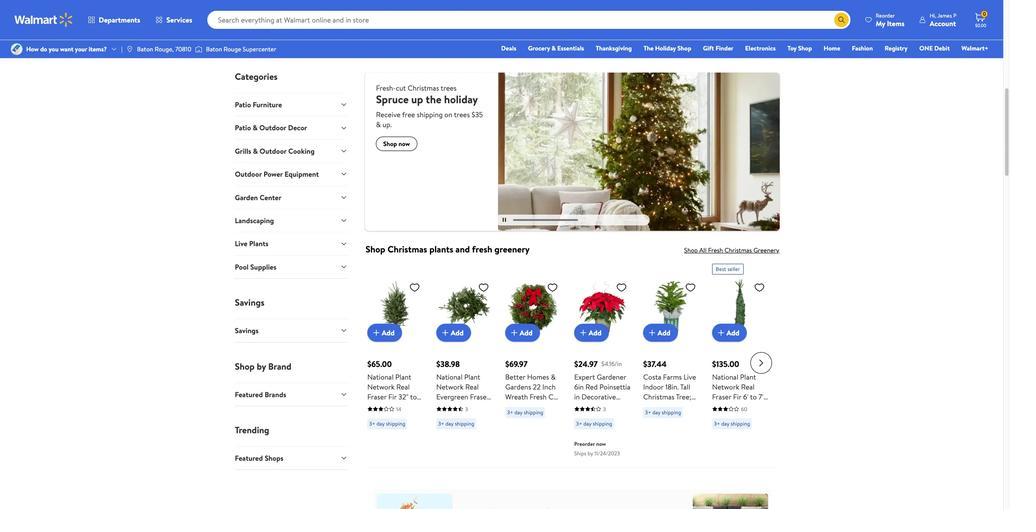 Task type: vqa. For each thing, say whether or not it's contained in the screenshot.
In A Large Bowl, Mix Oil, Salt, Pepper, And Paprika. Coat The Salmon Fillets With The Marinade And Refrigerate For 30 Minutes.
no



Task type: locate. For each thing, give the bounding box(es) containing it.
product group containing $37.44
[[643, 260, 700, 464]]

day up decorations on the bottom of the page
[[515, 408, 523, 416]]

11/24/2023
[[595, 450, 620, 457]]

featured shops
[[235, 453, 284, 463]]

 image for how
[[11, 43, 23, 55]]

rouge,
[[155, 45, 174, 54]]

add up $38.98
[[451, 328, 464, 338]]

5 product group from the left
[[643, 260, 700, 464]]

debit
[[935, 44, 950, 53]]

6 add from the left
[[727, 328, 740, 338]]

0
[[983, 10, 986, 18]]

add button up $135.00
[[712, 324, 747, 342]]

5 add button from the left
[[643, 324, 678, 342]]

0 horizontal spatial national
[[368, 372, 394, 382]]

holiday gift finder. get just what they want, for less. image
[[231, 0, 772, 42]]

network up 42"
[[368, 382, 395, 392]]

tree down 6'
[[745, 412, 759, 422]]

real left 7'
[[741, 382, 755, 392]]

outdoor for decor
[[259, 123, 286, 133]]

shop for shop christmas plants and fresh greenery
[[366, 243, 386, 255]]

add to favorites list, national plant network real fraser fir 32" to 42" tall fresh cut table top christmas tree with stand image
[[409, 282, 420, 293]]

3+ down 'wreath'
[[507, 408, 513, 416]]

3 fraser from the left
[[712, 392, 732, 402]]

2 patio from the top
[[235, 123, 251, 133]]

1 horizontal spatial network
[[437, 382, 464, 392]]

add to cart image for expert gardener 6in red poinsettia in decorative container
[[578, 327, 589, 338]]

in right direct
[[688, 412, 694, 422]]

product group containing $135.00
[[712, 260, 769, 464]]

2 horizontal spatial fir
[[733, 392, 742, 402]]

2 real from the left
[[465, 382, 479, 392]]

1 vertical spatial patio
[[235, 123, 251, 133]]

real inside $135.00 national plant network real fraser fir 6' to 7' tall fresh cut christmas tree with no lights
[[741, 382, 755, 392]]

to inside $65.00 national plant network real fraser fir 32" to 42" tall fresh cut table top christmas tree with stand
[[410, 392, 417, 402]]

0 horizontal spatial add to cart image
[[509, 327, 520, 338]]

outdoor inside dropdown button
[[260, 146, 287, 156]]

plant inside the "$38.98 national plant network real evergreen fraser fir 20' fresh cut christmas garland"
[[464, 372, 481, 382]]

0 horizontal spatial holiday
[[505, 402, 529, 412]]

fir inside $135.00 national plant network real fraser fir 6' to 7' tall fresh cut christmas tree with no lights
[[733, 392, 742, 402]]

0 horizontal spatial 3
[[465, 405, 468, 413]]

shop for shop now
[[383, 139, 397, 148]]

fraser inside $65.00 national plant network real fraser fir 32" to 42" tall fresh cut table top christmas tree with stand
[[368, 392, 387, 402]]

network left 6'
[[712, 382, 740, 392]]

my
[[876, 18, 886, 28]]

holiday down gardens
[[505, 402, 529, 412]]

items
[[887, 18, 905, 28]]

add up $24.97
[[589, 328, 602, 338]]

fresh down the homes
[[530, 392, 547, 402]]

fresh right 20'
[[458, 402, 475, 412]]

add up $135.00
[[727, 328, 740, 338]]

outdoor inside dropdown button
[[259, 123, 286, 133]]

homes
[[527, 372, 549, 382]]

fir inside $65.00 national plant network real fraser fir 32" to 42" tall fresh cut table top christmas tree with stand
[[389, 392, 397, 402]]

1 vertical spatial plants
[[505, 431, 524, 441]]

greens
[[531, 402, 553, 412]]

savings button
[[235, 319, 348, 342]]

top
[[385, 412, 396, 422]]

to
[[410, 392, 417, 402], [750, 392, 757, 402]]

one debit link
[[916, 43, 954, 53]]

christmas inside $65.00 national plant network real fraser fir 32" to 42" tall fresh cut table top christmas tree with stand
[[368, 422, 399, 431]]

0 vertical spatial plants
[[249, 239, 269, 249]]

1 horizontal spatial live
[[545, 422, 558, 431]]

power
[[264, 169, 283, 179]]

real left better at the bottom right of page
[[465, 382, 479, 392]]

2 baton from the left
[[206, 45, 222, 54]]

now for preorder
[[596, 440, 606, 448]]

tree right stand
[[400, 422, 414, 431]]

shipping up decorations on the bottom of the page
[[524, 408, 543, 416]]

0 horizontal spatial by
[[257, 360, 266, 372]]

garden center button
[[235, 186, 348, 209]]

0 horizontal spatial with
[[368, 431, 381, 441]]

cut inside $65.00 national plant network real fraser fir 32" to 42" tall fresh cut table top christmas tree with stand
[[410, 402, 422, 412]]

product group
[[368, 260, 424, 464], [437, 260, 493, 464], [505, 260, 562, 464], [574, 260, 631, 464], [643, 260, 700, 464], [712, 260, 769, 464]]

add button up $38.98
[[437, 324, 471, 342]]

cut left 7'
[[743, 402, 755, 412]]

fir left 6'
[[733, 392, 742, 402]]

1 horizontal spatial plants
[[505, 431, 524, 441]]

& inside 'link'
[[552, 44, 556, 53]]

fashion link
[[848, 43, 877, 53]]

& inside dropdown button
[[253, 146, 258, 156]]

featured for shop by brand
[[235, 389, 263, 399]]

deals link
[[497, 43, 521, 53]]

baton left rouge
[[206, 45, 222, 54]]

next slide for product carousel list image
[[751, 352, 772, 374]]

now up 11/24/2023
[[596, 440, 606, 448]]

0 horizontal spatial plants
[[249, 239, 269, 249]]

best seller
[[716, 265, 740, 273]]

add to favorites list, national plant network real fraser fir 6' to 7' tall fresh cut christmas tree with no lights image
[[754, 282, 765, 293]]

add to favorites list, expert gardener 6in red poinsettia in decorative container image
[[616, 282, 627, 293]]

savings up shop by brand
[[235, 326, 259, 336]]

2 to from the left
[[750, 392, 757, 402]]

featured for trending
[[235, 453, 263, 463]]

1 horizontal spatial tree
[[745, 412, 759, 422]]

add button for national plant network real fraser fir 32" to 42" tall fresh cut table top christmas tree with stand
[[368, 324, 402, 342]]

get
[[451, 6, 463, 16]]

carousel controls navigation
[[495, 215, 650, 225]]

plant up 6'
[[740, 372, 756, 382]]

add button for costa farms live indoor 18in. tall christmas tree; bright, direct sunlight plant in 6in. christmas green ceramic planter
[[643, 324, 678, 342]]

gardens
[[505, 382, 531, 392]]

3+ down the evergreen
[[438, 420, 444, 427]]

1 fraser from the left
[[368, 392, 387, 402]]

0 horizontal spatial add to cart image
[[371, 327, 382, 338]]

6 product group from the left
[[712, 260, 769, 464]]

network inside the "$38.98 national plant network real evergreen fraser fir 20' fresh cut christmas garland"
[[437, 382, 464, 392]]

& inside dropdown button
[[253, 123, 258, 133]]

tall right 42"
[[380, 402, 390, 412]]

add button
[[368, 324, 402, 342], [437, 324, 471, 342], [505, 324, 540, 342], [574, 324, 609, 342], [643, 324, 678, 342], [712, 324, 747, 342]]

live down 'greens'
[[545, 422, 558, 431]]

0 horizontal spatial network
[[368, 382, 395, 392]]

furniture
[[253, 100, 282, 110]]

1 vertical spatial by
[[588, 450, 593, 457]]

1 add button from the left
[[368, 324, 402, 342]]

with left stand
[[368, 431, 381, 441]]

featured left shops
[[235, 453, 263, 463]]

add to favorites list, costa farms live indoor 18in. tall christmas tree; bright, direct sunlight plant in 6in. christmas green ceramic planter image
[[685, 282, 696, 293]]

0 horizontal spatial tall
[[380, 402, 390, 412]]

fraser left 6'
[[712, 392, 732, 402]]

0 vertical spatial savings
[[235, 296, 265, 309]]

now inside the shop now link
[[399, 139, 410, 148]]

2 add from the left
[[451, 328, 464, 338]]

tall inside $135.00 national plant network real fraser fir 6' to 7' tall fresh cut christmas tree with no lights
[[712, 402, 723, 412]]

2 horizontal spatial real
[[741, 382, 755, 392]]

3 right 20'
[[465, 405, 468, 413]]

0 horizontal spatial  image
[[11, 43, 23, 55]]

fraser inside $135.00 national plant network real fraser fir 6' to 7' tall fresh cut christmas tree with no lights
[[712, 392, 732, 402]]

cut
[[549, 392, 560, 402], [410, 402, 422, 412], [477, 402, 488, 412], [743, 402, 755, 412]]

spruce
[[376, 92, 409, 107]]

add button up $37.44
[[643, 324, 678, 342]]

fresh-
[[376, 83, 396, 93]]

to for $135.00
[[750, 392, 757, 402]]

trees up 'on'
[[441, 83, 457, 93]]

pause image
[[503, 218, 506, 222]]

fir left the 32"
[[389, 392, 397, 402]]

add to cart image for better homes & gardens 22 inch wreath fresh cut holiday greens traditional decorations live plants
[[509, 327, 520, 338]]

finder
[[716, 44, 734, 53]]

outdoor for cooking
[[260, 146, 287, 156]]

fir inside the "$38.98 national plant network real evergreen fraser fir 20' fresh cut christmas garland"
[[437, 402, 445, 412]]

& inside $69.97 better homes & gardens 22 inch wreath fresh cut holiday greens traditional decorations live plants
[[551, 372, 556, 382]]

stand
[[383, 431, 400, 441]]

add to cart image for costa farms live indoor 18in. tall christmas tree; bright, direct sunlight plant in 6in. christmas green ceramic planter
[[647, 327, 658, 338]]

2 product group from the left
[[437, 260, 493, 464]]

by right ships
[[588, 450, 593, 457]]

product group containing $69.97
[[505, 260, 562, 464]]

 image
[[11, 43, 23, 55], [126, 46, 133, 53]]

add up $37.44
[[658, 328, 671, 338]]

hi,
[[930, 11, 937, 19]]

fresh inside $65.00 national plant network real fraser fir 32" to 42" tall fresh cut table top christmas tree with stand
[[392, 402, 409, 412]]

0 horizontal spatial in
[[574, 392, 580, 402]]

0 vertical spatial outdoor
[[259, 123, 286, 133]]

shop for shop all fresh christmas greenery
[[684, 246, 698, 255]]

add button up $24.97
[[574, 324, 609, 342]]

the holiday shop link
[[640, 43, 696, 53]]

tall left 60
[[712, 402, 723, 412]]

grills & outdoor cooking button
[[235, 139, 348, 162]]

1 vertical spatial now
[[596, 440, 606, 448]]

& right the homes
[[551, 372, 556, 382]]

real inside the "$38.98 national plant network real evergreen fraser fir 20' fresh cut christmas garland"
[[465, 382, 479, 392]]

0 vertical spatial live
[[235, 239, 248, 249]]

2 add to cart image from the left
[[440, 327, 451, 338]]

3+ day shipping up stand
[[369, 420, 405, 427]]

grocery & essentials
[[528, 44, 584, 53]]

1 horizontal spatial holiday
[[655, 44, 676, 53]]

reorder my items
[[876, 11, 905, 28]]

3 national from the left
[[712, 372, 739, 382]]

to inside $135.00 national plant network real fraser fir 6' to 7' tall fresh cut christmas tree with no lights
[[750, 392, 757, 402]]

add to cart image for national plant network real fraser fir 32" to 42" tall fresh cut table top christmas tree with stand
[[371, 327, 382, 338]]

christmas inside the "$38.98 national plant network real evergreen fraser fir 20' fresh cut christmas garland"
[[437, 412, 468, 422]]

featured inside dropdown button
[[235, 389, 263, 399]]

featured inside 'dropdown button'
[[235, 453, 263, 463]]

1 to from the left
[[410, 392, 417, 402]]

|
[[121, 45, 123, 54]]

network up 20'
[[437, 382, 464, 392]]

 image right |
[[126, 46, 133, 53]]

brand
[[268, 360, 292, 372]]

2 horizontal spatial live
[[684, 372, 696, 382]]

outdoor up the garden
[[235, 169, 262, 179]]

now down free
[[399, 139, 410, 148]]

greenery
[[754, 246, 780, 255]]

outdoor power equipment button
[[235, 162, 348, 186]]

0 horizontal spatial baton
[[137, 45, 153, 54]]

1 horizontal spatial with
[[712, 422, 726, 431]]

2 vertical spatial live
[[545, 422, 558, 431]]

receive
[[376, 110, 401, 120]]

plants
[[430, 243, 454, 255]]

christmas inside $135.00 national plant network real fraser fir 6' to 7' tall fresh cut christmas tree with no lights
[[712, 412, 744, 422]]

national inside $65.00 national plant network real fraser fir 32" to 42" tall fresh cut table top christmas tree with stand
[[368, 372, 394, 382]]

outdoor up power
[[260, 146, 287, 156]]

national down $38.98
[[437, 372, 463, 382]]

product group containing $65.00
[[368, 260, 424, 464]]

james
[[938, 11, 952, 19]]

network inside $135.00 national plant network real fraser fir 6' to 7' tall fresh cut christmas tree with no lights
[[712, 382, 740, 392]]

shop all fresh christmas greenery link
[[684, 246, 780, 255]]

3 add to cart image from the left
[[647, 327, 658, 338]]

shop inside the holiday shop link
[[678, 44, 692, 53]]

patio left the furniture
[[235, 100, 251, 110]]

with inside $135.00 national plant network real fraser fir 6' to 7' tall fresh cut christmas tree with no lights
[[712, 422, 726, 431]]

national down "$65.00"
[[368, 372, 394, 382]]

5 add from the left
[[658, 328, 671, 338]]

supercenter
[[243, 45, 276, 54]]

0 horizontal spatial fir
[[389, 392, 397, 402]]

add to cart image
[[371, 327, 382, 338], [440, 327, 451, 338], [647, 327, 658, 338]]

1 horizontal spatial 3
[[603, 405, 606, 413]]

Search search field
[[207, 11, 851, 29]]

cut right 22
[[549, 392, 560, 402]]

poinsettia
[[600, 382, 631, 392]]

fir for $65.00
[[389, 392, 397, 402]]

1 horizontal spatial in
[[688, 412, 694, 422]]

plants inside $69.97 better homes & gardens 22 inch wreath fresh cut holiday greens traditional decorations live plants
[[505, 431, 524, 441]]

2 add button from the left
[[437, 324, 471, 342]]

1 horizontal spatial real
[[465, 382, 479, 392]]

1 horizontal spatial to
[[750, 392, 757, 402]]

1 vertical spatial featured
[[235, 453, 263, 463]]

3+ day shipping up decorations on the bottom of the page
[[507, 408, 543, 416]]

network inside $65.00 national plant network real fraser fir 32" to 42" tall fresh cut table top christmas tree with stand
[[368, 382, 395, 392]]

1 national from the left
[[368, 372, 394, 382]]

2 national from the left
[[437, 372, 463, 382]]

1 vertical spatial in
[[688, 412, 694, 422]]

3 network from the left
[[712, 382, 740, 392]]

3+ day shipping down 60
[[714, 420, 750, 427]]

they
[[495, 6, 508, 16]]

& right grocery
[[552, 44, 556, 53]]

1 vertical spatial live
[[684, 372, 696, 382]]

0 horizontal spatial now
[[399, 139, 410, 148]]

real inside $65.00 national plant network real fraser fir 32" to 42" tall fresh cut table top christmas tree with stand
[[396, 382, 410, 392]]

garland
[[437, 422, 461, 431]]

fresh left 60
[[724, 402, 741, 412]]

1 horizontal spatial by
[[588, 450, 593, 457]]

featured
[[235, 389, 263, 399], [235, 453, 263, 463]]

fresh-cut christmas trees spruce up the holiday receive free shipping on trees $35 & up.
[[376, 83, 483, 129]]

national down $135.00
[[712, 372, 739, 382]]

$135.00
[[712, 358, 740, 370]]

thanksgiving
[[596, 44, 632, 53]]

add button up $69.97
[[505, 324, 540, 342]]

0 horizontal spatial tree
[[400, 422, 414, 431]]

the
[[426, 92, 442, 107]]

2 horizontal spatial fraser
[[712, 392, 732, 402]]

2 horizontal spatial add to cart image
[[647, 327, 658, 338]]

add to cart image up $38.98
[[440, 327, 451, 338]]

2 fraser from the left
[[470, 392, 490, 402]]

departments button
[[80, 9, 148, 31]]

plant inside $135.00 national plant network real fraser fir 6' to 7' tall fresh cut christmas tree with no lights
[[740, 372, 756, 382]]

1 baton from the left
[[137, 45, 153, 54]]

add up $69.97
[[520, 328, 533, 338]]

add to cart image for $38.98
[[440, 327, 451, 338]]

plants down the traditional
[[505, 431, 524, 441]]

Walmart Site-Wide search field
[[207, 11, 851, 29]]

0 vertical spatial patio
[[235, 100, 251, 110]]

1 add to cart image from the left
[[371, 327, 382, 338]]

1 product group from the left
[[368, 260, 424, 464]]

0 horizontal spatial real
[[396, 382, 410, 392]]

baton left rouge,
[[137, 45, 153, 54]]

3 product group from the left
[[505, 260, 562, 464]]

on
[[445, 110, 453, 120]]

now for shop
[[399, 139, 410, 148]]

add up "$65.00"
[[382, 328, 395, 338]]

fir left 20'
[[437, 402, 445, 412]]

planter
[[643, 441, 666, 451]]

fraser right the evergreen
[[470, 392, 490, 402]]

fraser inside the "$38.98 national plant network real evergreen fraser fir 20' fresh cut christmas garland"
[[470, 392, 490, 402]]

2 network from the left
[[437, 382, 464, 392]]

gift
[[703, 44, 714, 53]]

0 vertical spatial now
[[399, 139, 410, 148]]

4 product group from the left
[[574, 260, 631, 464]]

0 horizontal spatial to
[[410, 392, 417, 402]]

now inside preorder now ships by 11/24/2023
[[596, 440, 606, 448]]

3 down decorative
[[603, 405, 606, 413]]

national for $65.00
[[368, 372, 394, 382]]

patio furniture
[[235, 100, 282, 110]]

$38.98 national plant network real evergreen fraser fir 20' fresh cut christmas garland
[[437, 358, 490, 431]]

2 horizontal spatial network
[[712, 382, 740, 392]]

2 add to cart image from the left
[[578, 327, 589, 338]]

want,
[[510, 6, 527, 16]]

2 savings from the top
[[235, 326, 259, 336]]

1 horizontal spatial add to cart image
[[440, 327, 451, 338]]

real for $135.00
[[741, 382, 755, 392]]

add to cart image up "$65.00"
[[371, 327, 382, 338]]

1 horizontal spatial now
[[596, 440, 606, 448]]

day down container
[[584, 420, 592, 427]]

the holiday shop
[[644, 44, 692, 53]]

add to favorites list, national plant network real evergreen fraser fir 20' fresh cut christmas garland image
[[478, 282, 489, 293]]

traditional
[[505, 412, 538, 422]]

walmart image
[[14, 13, 73, 27]]

tall inside $37.44 costa farms live indoor 18in. tall christmas tree; bright, direct sunlight plant in 6in. christmas green ceramic planter
[[681, 382, 691, 392]]

your
[[75, 45, 87, 54]]

1 patio from the top
[[235, 100, 251, 110]]

to right the 32"
[[410, 392, 417, 402]]

add button up "$65.00"
[[368, 324, 402, 342]]

tall right 18in.
[[681, 382, 691, 392]]

fresh right table
[[392, 402, 409, 412]]

rouge
[[224, 45, 241, 54]]

real
[[396, 382, 410, 392], [465, 382, 479, 392], [741, 382, 755, 392]]

1 horizontal spatial baton
[[206, 45, 222, 54]]

1 add to cart image from the left
[[509, 327, 520, 338]]

holiday right the
[[655, 44, 676, 53]]

outdoor power equipment
[[235, 169, 319, 179]]

& left the up.
[[376, 120, 381, 129]]

$135.00 national plant network real fraser fir 6' to 7' tall fresh cut christmas tree with no lights
[[712, 358, 764, 431]]

1 add from the left
[[382, 328, 395, 338]]

real for $65.00
[[396, 382, 410, 392]]

shop christmas plants and fresh greenery
[[366, 243, 530, 255]]

shop inside toy shop 'link'
[[799, 44, 812, 53]]

add for $38.98
[[451, 328, 464, 338]]

featured left brands
[[235, 389, 263, 399]]

outdoor inside 'dropdown button'
[[235, 169, 262, 179]]

fresh right the all
[[708, 246, 723, 255]]

1 vertical spatial outdoor
[[260, 146, 287, 156]]

christmas
[[408, 83, 439, 93], [388, 243, 427, 255], [725, 246, 752, 255], [643, 392, 675, 402], [437, 412, 468, 422], [712, 412, 744, 422], [368, 422, 399, 431], [656, 422, 688, 431]]

70810
[[175, 45, 192, 54]]

farms
[[663, 372, 682, 382]]

by inside preorder now ships by 11/24/2023
[[588, 450, 593, 457]]

how
[[26, 45, 39, 54]]

by left brand
[[257, 360, 266, 372]]

add to cart image up $37.44
[[647, 327, 658, 338]]

cut right 20'
[[477, 402, 488, 412]]

1 horizontal spatial  image
[[126, 46, 133, 53]]

1 vertical spatial holiday
[[505, 402, 529, 412]]

add button for expert gardener 6in red poinsettia in decorative container
[[574, 324, 609, 342]]

&
[[552, 44, 556, 53], [376, 120, 381, 129], [253, 123, 258, 133], [253, 146, 258, 156], [551, 372, 556, 382]]

national inside the "$38.98 national plant network real evergreen fraser fir 20' fresh cut christmas garland"
[[437, 372, 463, 382]]

savings down pool supplies
[[235, 296, 265, 309]]

up.
[[383, 120, 392, 129]]

0 horizontal spatial fraser
[[368, 392, 387, 402]]

0 horizontal spatial live
[[235, 239, 248, 249]]

& for grills & outdoor cooking
[[253, 146, 258, 156]]

0 vertical spatial featured
[[235, 389, 263, 399]]

1 horizontal spatial national
[[437, 372, 463, 382]]

1 featured from the top
[[235, 389, 263, 399]]

4 add button from the left
[[574, 324, 609, 342]]

pool supplies button
[[235, 255, 348, 278]]

electronics
[[746, 44, 776, 53]]

$35
[[472, 110, 483, 120]]

0 vertical spatial in
[[574, 392, 580, 402]]

2 horizontal spatial tall
[[712, 402, 723, 412]]

1 horizontal spatial tall
[[681, 382, 691, 392]]

1 vertical spatial savings
[[235, 326, 259, 336]]

to left 7'
[[750, 392, 757, 402]]

1 horizontal spatial fir
[[437, 402, 445, 412]]

1 horizontal spatial add to cart image
[[578, 327, 589, 338]]

& down patio furniture
[[253, 123, 258, 133]]

1 network from the left
[[368, 382, 395, 392]]

national inside $135.00 national plant network real fraser fir 6' to 7' tall fresh cut christmas tree with no lights
[[712, 372, 739, 382]]

plant inside $65.00 national plant network real fraser fir 32" to 42" tall fresh cut table top christmas tree with stand
[[396, 372, 412, 382]]

2 horizontal spatial add to cart image
[[716, 327, 727, 338]]

add for expert gardener 6in red poinsettia in decorative container
[[589, 328, 602, 338]]

 image
[[195, 45, 202, 54]]

42"
[[368, 402, 378, 412]]

 image left how
[[11, 43, 23, 55]]

3 add button from the left
[[505, 324, 540, 342]]

fraser for $135.00
[[712, 392, 732, 402]]

live
[[235, 239, 248, 249], [684, 372, 696, 382], [545, 422, 558, 431]]

cut right the 32"
[[410, 402, 422, 412]]

$4.16/in
[[602, 359, 622, 368]]

day left top
[[377, 420, 385, 427]]

shipping down the
[[417, 110, 443, 120]]

3+ day shipping down 20'
[[438, 420, 474, 427]]

decor
[[288, 123, 307, 133]]

plant up ceramic
[[671, 412, 687, 422]]

3 add from the left
[[520, 328, 533, 338]]

4 add from the left
[[589, 328, 602, 338]]

tall inside $65.00 national plant network real fraser fir 32" to 42" tall fresh cut table top christmas tree with stand
[[380, 402, 390, 412]]

tall
[[681, 382, 691, 392], [380, 402, 390, 412], [712, 402, 723, 412]]

plant up the 32"
[[396, 372, 412, 382]]

outdoor up "grills & outdoor cooking"
[[259, 123, 286, 133]]

patio for patio & outdoor decor
[[235, 123, 251, 133]]

brands
[[265, 389, 286, 399]]

1 horizontal spatial fraser
[[470, 392, 490, 402]]

national for $38.98
[[437, 372, 463, 382]]

add for better homes & gardens 22 inch wreath fresh cut holiday greens traditional decorations live plants
[[520, 328, 533, 338]]

& right grills
[[253, 146, 258, 156]]

holiday inside $69.97 better homes & gardens 22 inch wreath fresh cut holiday greens traditional decorations live plants
[[505, 402, 529, 412]]

add to cart image
[[509, 327, 520, 338], [578, 327, 589, 338], [716, 327, 727, 338]]

fraser
[[368, 392, 387, 402], [470, 392, 490, 402], [712, 392, 732, 402]]

2 horizontal spatial national
[[712, 372, 739, 382]]

2 vertical spatial outdoor
[[235, 169, 262, 179]]

1 real from the left
[[396, 382, 410, 392]]

deals
[[501, 44, 517, 53]]

2 featured from the top
[[235, 453, 263, 463]]

national plant network real fraser fir 6' to 7' tall fresh cut christmas tree with no lights image
[[712, 278, 769, 335]]

3 real from the left
[[741, 382, 755, 392]]

plant for $38.98
[[464, 372, 481, 382]]

trees right 'on'
[[454, 110, 470, 120]]



Task type: describe. For each thing, give the bounding box(es) containing it.
& inside fresh-cut christmas trees spruce up the holiday receive free shipping on trees $35 & up.
[[376, 120, 381, 129]]

shop for shop by brand
[[235, 360, 255, 372]]

do
[[40, 45, 47, 54]]

60
[[741, 405, 748, 413]]

3+ day shipping down container
[[576, 420, 612, 427]]

costa farms live indoor 18in. tall christmas tree; bright, direct sunlight plant in 6in. christmas green ceramic planter image
[[643, 278, 700, 335]]

categories
[[235, 70, 278, 83]]

in inside $24.97 $4.16/in expert gardener 6in red poinsettia in decorative container
[[574, 392, 580, 402]]

fresh inside the "$38.98 national plant network real evergreen fraser fir 20' fresh cut christmas garland"
[[458, 402, 475, 412]]

3+ down container
[[576, 420, 582, 427]]

services
[[166, 15, 192, 25]]

with inside $65.00 national plant network real fraser fir 32" to 42" tall fresh cut table top christmas tree with stand
[[368, 431, 381, 441]]

free
[[402, 110, 415, 120]]

no
[[728, 422, 737, 431]]

direct
[[666, 402, 686, 412]]

3+ up 6in.
[[645, 408, 651, 416]]

fresh inside $135.00 national plant network real fraser fir 6' to 7' tall fresh cut christmas tree with no lights
[[724, 402, 741, 412]]

you
[[49, 45, 59, 54]]

product group containing $38.98
[[437, 260, 493, 464]]

1 savings from the top
[[235, 296, 265, 309]]

expert gardener 6in red poinsettia in decorative container image
[[574, 278, 631, 335]]

shipping down 60
[[731, 420, 750, 427]]

costa
[[643, 372, 662, 382]]

day left the "lights"
[[722, 420, 730, 427]]

18in.
[[666, 382, 679, 392]]

day down 20'
[[446, 420, 454, 427]]

0 vertical spatial holiday
[[655, 44, 676, 53]]

container
[[574, 402, 606, 412]]

$0.00
[[976, 22, 987, 28]]

1 vertical spatial trees
[[454, 110, 470, 120]]

table
[[368, 412, 384, 422]]

home
[[824, 44, 841, 53]]

cut inside $69.97 better homes & gardens 22 inch wreath fresh cut holiday greens traditional decorations live plants
[[549, 392, 560, 402]]

grocery & essentials link
[[524, 43, 588, 53]]

evergreen
[[437, 392, 469, 402]]

& for patio & outdoor decor
[[253, 123, 258, 133]]

3+ left no
[[714, 420, 720, 427]]

gift finder
[[703, 44, 734, 53]]

savings inside dropdown button
[[235, 326, 259, 336]]

winter-proof your outdoor space. all-weather furniture, fire pits & more. image
[[373, 490, 772, 509]]

pool supplies
[[235, 262, 277, 272]]

better homes & gardens 22 inch wreath fresh cut holiday greens traditional decorations live plants image
[[505, 278, 562, 335]]

essentials
[[558, 44, 584, 53]]

6 add button from the left
[[712, 324, 747, 342]]

tree inside $135.00 national plant network real fraser fir 6' to 7' tall fresh cut christmas tree with no lights
[[745, 412, 759, 422]]

gift finder link
[[699, 43, 738, 53]]

patio & outdoor decor
[[235, 123, 307, 133]]

shipping up stand
[[386, 420, 405, 427]]

shop all fresh christmas greenery
[[684, 246, 780, 255]]

home link
[[820, 43, 845, 53]]

red
[[586, 382, 598, 392]]

3+ down 42"
[[369, 420, 375, 427]]

real for $38.98
[[465, 382, 479, 392]]

14
[[396, 405, 401, 413]]

$65.00
[[368, 358, 392, 370]]

& for grocery & essentials
[[552, 44, 556, 53]]

6in
[[574, 382, 584, 392]]

tree inside $65.00 national plant network real fraser fir 32" to 42" tall fresh cut table top christmas tree with stand
[[400, 422, 414, 431]]

live inside $69.97 better homes & gardens 22 inch wreath fresh cut holiday greens traditional decorations live plants
[[545, 422, 558, 431]]

$24.97
[[574, 358, 598, 370]]

live inside dropdown button
[[235, 239, 248, 249]]

in inside $37.44 costa farms live indoor 18in. tall christmas tree; bright, direct sunlight plant in 6in. christmas green ceramic planter
[[688, 412, 694, 422]]

shipping down 20'
[[455, 420, 474, 427]]

cut inside the "$38.98 national plant network real evergreen fraser fir 20' fresh cut christmas garland"
[[477, 402, 488, 412]]

reorder
[[876, 11, 895, 19]]

national for $135.00
[[712, 372, 739, 382]]

0 vertical spatial trees
[[441, 83, 457, 93]]

plant for $65.00
[[396, 372, 412, 382]]

landscaping button
[[235, 209, 348, 232]]

add button for $38.98
[[437, 324, 471, 342]]

live inside $37.44 costa farms live indoor 18in. tall christmas tree; bright, direct sunlight plant in 6in. christmas green ceramic planter
[[684, 372, 696, 382]]

the
[[644, 44, 654, 53]]

network for $65.00
[[368, 382, 395, 392]]

live plants
[[235, 239, 269, 249]]

3+ day shipping up 6in.
[[645, 408, 681, 416]]

$37.44
[[643, 358, 667, 370]]

featured brands
[[235, 389, 286, 399]]

p
[[954, 11, 957, 19]]

network for $135.00
[[712, 382, 740, 392]]

shop by brand
[[235, 360, 292, 372]]

add for costa farms live indoor 18in. tall christmas tree; bright, direct sunlight plant in 6in. christmas green ceramic planter
[[658, 328, 671, 338]]

shipping inside fresh-cut christmas trees spruce up the holiday receive free shipping on trees $35 & up.
[[417, 110, 443, 120]]

all
[[700, 246, 707, 255]]

national plant network real evergreen fraser fir 20' fresh cut christmas garland image
[[437, 278, 493, 335]]

featured shops button
[[235, 446, 348, 470]]

best
[[716, 265, 727, 273]]

patio for patio furniture
[[235, 100, 251, 110]]

 image for baton
[[126, 46, 133, 53]]

to for $65.00
[[410, 392, 417, 402]]

add to favorites list, better homes & gardens 22 inch wreath fresh cut holiday greens traditional decorations live plants image
[[547, 282, 558, 293]]

0 vertical spatial by
[[257, 360, 266, 372]]

grills
[[235, 146, 251, 156]]

pool
[[235, 262, 249, 272]]

fir for $135.00
[[733, 392, 742, 402]]

toy shop link
[[784, 43, 816, 53]]

6in.
[[643, 422, 654, 431]]

tall for $65.00
[[380, 402, 390, 412]]

electronics link
[[741, 43, 780, 53]]

$37.44 costa farms live indoor 18in. tall christmas tree; bright, direct sunlight plant in 6in. christmas green ceramic planter
[[643, 358, 696, 451]]

shipping down tree;
[[662, 408, 681, 416]]

green
[[643, 431, 663, 441]]

plant inside $37.44 costa farms live indoor 18in. tall christmas tree; bright, direct sunlight plant in 6in. christmas green ceramic planter
[[671, 412, 687, 422]]

registry
[[885, 44, 908, 53]]

add for national plant network real fraser fir 32" to 42" tall fresh cut table top christmas tree with stand
[[382, 328, 395, 338]]

baton rouge, 70810
[[137, 45, 192, 54]]

decorations
[[505, 422, 544, 431]]

baton for baton rouge, 70810
[[137, 45, 153, 54]]

fashion
[[852, 44, 873, 53]]

hi, james p account
[[930, 11, 957, 28]]

network for $38.98
[[437, 382, 464, 392]]

7'
[[759, 392, 764, 402]]

national plant network real fraser fir 32" to 42" tall fresh cut table top christmas tree with stand image
[[368, 278, 424, 335]]

walmart+
[[962, 44, 989, 53]]

center
[[260, 192, 282, 202]]

decorative
[[582, 392, 616, 402]]

grills & outdoor cooking
[[235, 146, 315, 156]]

add button for better homes & gardens 22 inch wreath fresh cut holiday greens traditional decorations live plants
[[505, 324, 540, 342]]

1 3 from the left
[[465, 405, 468, 413]]

thanksgiving link
[[592, 43, 636, 53]]

$69.97
[[505, 358, 528, 370]]

one
[[920, 44, 933, 53]]

grocery
[[528, 44, 550, 53]]

day up 6in.
[[653, 408, 661, 416]]

2 3 from the left
[[603, 405, 606, 413]]

shop now link
[[376, 137, 417, 151]]

seller
[[728, 265, 740, 273]]

what
[[478, 6, 493, 16]]

landscaping
[[235, 216, 274, 225]]

$65.00 national plant network real fraser fir 32" to 42" tall fresh cut table top christmas tree with stand
[[368, 358, 422, 441]]

christmas inside fresh-cut christmas trees spruce up the holiday receive free shipping on trees $35 & up.
[[408, 83, 439, 93]]

20'
[[447, 402, 456, 412]]

garden center
[[235, 192, 282, 202]]

live plants button
[[235, 232, 348, 255]]

shipping down container
[[593, 420, 612, 427]]

search icon image
[[838, 16, 845, 23]]

inch
[[543, 382, 556, 392]]

preorder now ships by 11/24/2023
[[574, 440, 620, 457]]

plant for $135.00
[[740, 372, 756, 382]]

how do you want your items?
[[26, 45, 107, 54]]

product group containing $24.97
[[574, 260, 631, 464]]

3 add to cart image from the left
[[716, 327, 727, 338]]

better
[[505, 372, 526, 382]]

cut inside $135.00 national plant network real fraser fir 6' to 7' tall fresh cut christmas tree with no lights
[[743, 402, 755, 412]]

tall for $135.00
[[712, 402, 723, 412]]

plants inside dropdown button
[[249, 239, 269, 249]]

registry link
[[881, 43, 912, 53]]

fraser for $65.00
[[368, 392, 387, 402]]

fresh inside $69.97 better homes & gardens 22 inch wreath fresh cut holiday greens traditional decorations live plants
[[530, 392, 547, 402]]

wreath
[[505, 392, 528, 402]]

walmart+ link
[[958, 43, 993, 53]]

baton for baton rouge supercenter
[[206, 45, 222, 54]]



